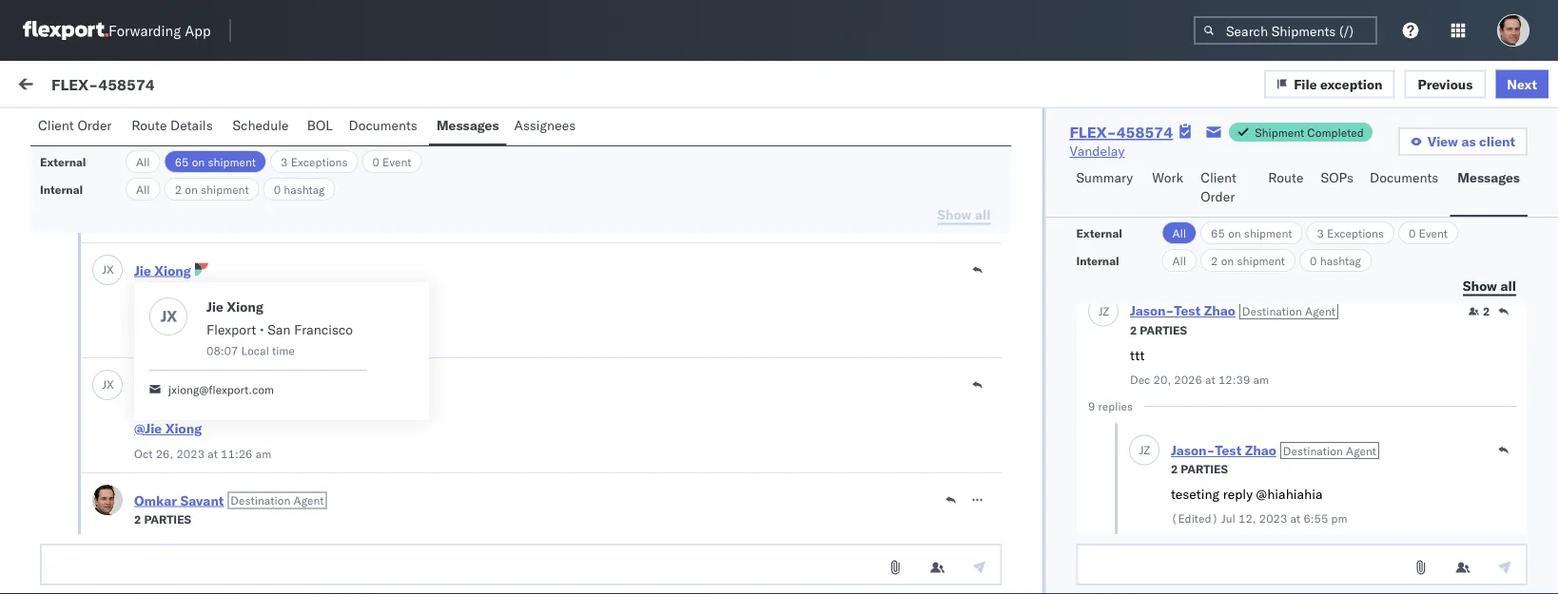 Task type: describe. For each thing, give the bounding box(es) containing it.
3 resize handle column header from the left
[[1069, 159, 1092, 445]]

0 down | 1 filter applied at the top of the page
[[373, 155, 380, 169]]

my work
[[19, 73, 104, 99]]

sops
[[1321, 169, 1354, 186]]

parties for hello
[[144, 282, 191, 296]]

local
[[241, 344, 269, 358]]

1 horizontal spatial messages
[[1382, 78, 1444, 94]]

pm for 7:21
[[421, 292, 441, 308]]

2 inside "button"
[[1483, 305, 1490, 319]]

external down summary button
[[1077, 226, 1123, 240]]

internal inside button
[[128, 121, 174, 137]]

parties for ttt
[[1140, 324, 1187, 338]]

(3) for external (3)
[[88, 121, 112, 137]]

0 horizontal spatial 3 exceptions
[[281, 155, 348, 169]]

0 horizontal spatial 65
[[175, 155, 189, 169]]

jxiong@flexport.com
[[168, 383, 274, 397]]

1 horizontal spatial documents button
[[1363, 161, 1450, 217]]

2 parties for teseting
[[1171, 463, 1228, 477]]

0 down actions
[[1409, 226, 1416, 240]]

external inside button
[[30, 121, 84, 137]]

j for ttt
[[1098, 304, 1103, 319]]

messaging
[[176, 536, 240, 552]]

7:16
[[389, 377, 418, 394]]

summary
[[1077, 169, 1133, 186]]

oct up "francisco"
[[299, 292, 320, 308]]

loftus for @matthew loftus @jie xiong test oct 24, 2023 at 2:32 pm
[[205, 190, 246, 207]]

oct 26, 2023, 7:21 pm pdt
[[299, 292, 469, 308]]

1 vertical spatial flex-458574
[[1070, 123, 1173, 142]]

agent for @hiahiahia
[[1346, 444, 1376, 458]]

(edited)
[[1171, 512, 1218, 527]]

2023 up details
[[176, 101, 205, 116]]

x for @matthew
[[107, 147, 114, 162]]

client order for bottommost client order button
[[1201, 169, 1237, 205]]

route for route details
[[132, 117, 167, 134]]

12,
[[1238, 512, 1256, 527]]

oct down "francisco"
[[299, 377, 320, 394]]

oct inside the @matthew loftus @jie xiong test oct 24, 2023 at 2:32 pm
[[134, 216, 153, 231]]

ttt dec 20, 2026 at 12:39 am
[[1130, 347, 1269, 388]]

parties for teseting
[[1181, 463, 1228, 477]]

schedule button
[[225, 108, 300, 146]]

0 horizontal spatial hashtag
[[284, 182, 325, 196]]

2 for jason-test zhao button for ttt
[[1130, 324, 1137, 338]]

resize handle column header for actions
[[1524, 159, 1547, 445]]

previous button
[[1405, 70, 1487, 98]]

jason-test zhao button for teseting
[[1171, 443, 1276, 460]]

completed
[[1308, 125, 1364, 139]]

2 parties for @matthew
[[134, 167, 191, 181]]

filter
[[343, 78, 372, 95]]

1 horizontal spatial exceptions
[[1327, 226, 1384, 240]]

1 horizontal spatial event
[[1419, 226, 1448, 240]]

omkar savant button
[[134, 492, 224, 509]]

x for @jie
[[107, 378, 114, 392]]

0 horizontal spatial client order button
[[30, 108, 124, 146]]

@jie inside the @matthew loftus @jie xiong test oct 24, 2023 at 2:32 pm
[[249, 190, 277, 207]]

1 vertical spatial test
[[343, 239, 368, 255]]

jason- for teseting
[[1171, 443, 1215, 460]]

23,
[[156, 101, 173, 116]]

ttt
[[1130, 347, 1145, 364]]

26, down "francisco"
[[324, 377, 345, 394]]

external (3)
[[30, 121, 112, 137]]

2 button
[[1468, 304, 1490, 320]]

dec
[[1130, 373, 1150, 388]]

| 1 filter applied
[[324, 78, 420, 95]]

0 horizontal spatial messages button
[[429, 108, 507, 146]]

show all button
[[1452, 272, 1528, 301]]

oct 26, 2023, 7:16 pm pdt
[[299, 377, 469, 394]]

route for route
[[1269, 169, 1304, 186]]

view as client
[[1428, 133, 1516, 150]]

@jie for @jie xiong
[[145, 410, 173, 427]]

6:55
[[1303, 512, 1328, 527]]

0 vertical spatial pm
[[256, 101, 272, 116]]

0 horizontal spatial 0 hashtag
[[274, 182, 325, 196]]

external (3) button
[[23, 112, 120, 149]]

test.
[[244, 536, 271, 552]]

hello for hello
[[142, 324, 174, 341]]

2 vertical spatial flex-
[[816, 221, 856, 238]]

1 vertical spatial flex-
[[1070, 123, 1117, 142]]

•
[[260, 322, 264, 338]]

assignees
[[514, 117, 576, 134]]

internal (0)
[[128, 121, 202, 137]]

previous
[[1418, 75, 1473, 92]]

08:07
[[206, 344, 238, 358]]

all
[[1501, 277, 1517, 294]]

0 vertical spatial documents button
[[341, 108, 429, 146]]

2:32
[[221, 216, 246, 231]]

documents for the top documents button
[[349, 117, 418, 134]]

pm inside the @matthew loftus @jie xiong test oct 24, 2023 at 2:32 pm
[[249, 216, 265, 231]]

11:26 inside "@jie xiong oct 26, 2023 at 11:26 am"
[[221, 447, 253, 461]]

2 parties button for @jie
[[134, 395, 191, 412]]

hello for hello oct 26, 2023 at 11:26 am
[[134, 305, 164, 322]]

jie xiong button for @matthew
[[134, 147, 191, 164]]

agent for 20,
[[1305, 304, 1335, 319]]

1 vertical spatial 3 exceptions
[[1317, 226, 1384, 240]]

unread
[[584, 79, 624, 94]]

11:26 inside hello oct 26, 2023 at 11:26 am
[[221, 332, 253, 346]]

jason-test zhao destination agent for @hiahiahia
[[1171, 443, 1376, 460]]

0 horizontal spatial flex-
[[51, 74, 98, 93]]

(3) for message (3)
[[287, 78, 312, 95]]

message for (3)
[[231, 78, 287, 95]]

jul
[[1221, 512, 1235, 527]]

1 vertical spatial messages button
[[1450, 161, 1528, 217]]

2 for @jie jie xiong button
[[134, 397, 141, 412]]

26, up "francisco"
[[324, 292, 345, 308]]

@jie for @jie xiong oct 26, 2023 at 11:26 am
[[134, 421, 162, 437]]

j for @jie
[[102, 378, 107, 392]]

2023, for 7:16
[[348, 377, 385, 394]]

@matthew loftus
[[145, 239, 257, 255]]

read, unread
[[550, 79, 624, 94]]

z for teseting
[[1143, 443, 1150, 458]]

file
[[1294, 75, 1317, 92]]

hello oct 26, 2023 at 11:26 am
[[134, 305, 271, 346]]

vandelay up the ttt on the right bottom of page
[[1101, 307, 1156, 324]]

shipment completed
[[1255, 125, 1364, 139]]

destination inside omkar savant destination agent
[[231, 494, 291, 508]]

0 vertical spatial as
[[1448, 78, 1462, 94]]

order for the left client order button
[[77, 117, 112, 134]]

shipment
[[1255, 125, 1305, 139]]

j x for hello
[[102, 263, 114, 277]]

test for teseting
[[1215, 443, 1241, 460]]

work
[[54, 73, 104, 99]]

20,
[[1153, 373, 1171, 388]]

destination for 20,
[[1242, 304, 1302, 319]]

2 horizontal spatial 458574
[[1117, 123, 1173, 142]]

at inside teseting reply @hiahiahia (edited)  jul 12, 2023 at 6:55 pm
[[1290, 512, 1301, 527]]

schedule
[[233, 117, 289, 134]]

teseting reply @hiahiahia (edited)  jul 12, 2023 at 6:55 pm
[[1171, 486, 1347, 527]]

2 for jason-test zhao button associated with teseting
[[1171, 463, 1178, 477]]

test inside the @matthew loftus @jie xiong test oct 24, 2023 at 2:32 pm
[[324, 190, 347, 207]]

j x for @matthew
[[102, 147, 114, 162]]

destination for @hiahiahia
[[1283, 444, 1343, 458]]

1 vertical spatial hashtag
[[1320, 254, 1362, 268]]

parties for @jie
[[144, 397, 191, 412]]

next button
[[1496, 70, 1549, 98]]

import work button
[[134, 61, 223, 112]]

pdt for oct 26, 2023, 7:21 pm pdt
[[444, 292, 469, 308]]

route details
[[132, 117, 213, 134]]

forwarding
[[108, 21, 181, 39]]

sops button
[[1314, 161, 1363, 217]]

francisco
[[294, 322, 353, 338]]

@jie xiong oct 26, 2023 at 11:26 am
[[134, 421, 271, 461]]

at inside hello oct 26, 2023 at 11:26 am
[[208, 332, 218, 346]]

pm for 7:16
[[421, 377, 441, 394]]

2023 inside the @matthew loftus @jie xiong test oct 24, 2023 at 2:32 pm
[[176, 216, 205, 231]]

message (3)
[[231, 78, 312, 95]]

j for teseting
[[1139, 443, 1143, 458]]

client for bottommost client order button
[[1201, 169, 1237, 186]]

app
[[185, 21, 211, 39]]

view
[[1428, 133, 1459, 150]]

@matthew loftus @jie xiong test oct 24, 2023 at 2:32 pm
[[134, 190, 347, 231]]

flexport up @jie xiong test
[[242, 207, 284, 222]]

0 down sops "button"
[[1310, 254, 1317, 268]]

24,
[[156, 216, 173, 231]]

2023 inside hello oct 26, 2023 at 11:26 am
[[176, 332, 205, 346]]

12:39
[[1218, 373, 1250, 388]]

am for jason-test zhao
[[1253, 373, 1269, 388]]

oct left 23,
[[134, 101, 153, 116]]

0 vertical spatial flex-458574
[[51, 74, 155, 93]]

0 vertical spatial 3
[[281, 155, 288, 169]]

jie xiong flexport • san francisco 08:07 local time
[[206, 299, 353, 358]]

1 vertical spatial client order button
[[1193, 161, 1261, 217]]

2 parties for ttt
[[1130, 324, 1187, 338]]

messages for the leftmost messages button
[[437, 117, 499, 134]]

2 parties button for hello
[[134, 280, 191, 297]]

2 horizontal spatial internal
[[1077, 254, 1120, 268]]

client order for the left client order button
[[38, 117, 112, 134]]

2023 inside "@jie xiong oct 26, 2023 at 11:26 am"
[[176, 447, 205, 461]]

@matthew for @matthew loftus
[[145, 239, 213, 255]]

0 horizontal spatial 65 on shipment
[[175, 155, 256, 169]]

1 horizontal spatial 2 on shipment
[[1211, 254, 1286, 268]]

show all
[[1463, 277, 1517, 294]]

actions
[[1386, 165, 1425, 179]]

j for @matthew
[[102, 147, 107, 162]]

j for jie
[[160, 307, 167, 326]]

@jie xiong
[[145, 410, 213, 427]]

zhao for 20,
[[1204, 303, 1235, 320]]

at inside the @matthew loftus @jie xiong test oct 24, 2023 at 2:32 pm
[[208, 216, 218, 231]]

at left 12:54
[[208, 101, 218, 116]]

assignees button
[[507, 108, 587, 146]]

2 parties button down omkar
[[134, 510, 191, 527]]

jason- for ttt
[[1130, 303, 1174, 320]]

2 parties down omkar
[[134, 512, 191, 527]]

vandelay up the summary
[[1070, 143, 1125, 159]]

vandelay down summary button
[[1101, 221, 1156, 238]]

9 replies
[[1088, 400, 1133, 414]]

1 vertical spatial 3
[[1317, 226, 1324, 240]]

2026
[[1174, 373, 1202, 388]]

2 vertical spatial message
[[144, 165, 190, 179]]

omkar
[[134, 492, 177, 509]]

my
[[19, 73, 49, 99]]

latent messaging test.
[[134, 536, 271, 552]]

internal (0) button
[[120, 112, 213, 149]]

flex- 458574
[[816, 221, 906, 238]]

jie inside "jie xiong flexport • san francisco 08:07 local time"
[[206, 299, 223, 315]]

applied
[[375, 78, 420, 95]]

0 horizontal spatial 2 on shipment
[[175, 182, 249, 196]]

2 vertical spatial 458574
[[856, 221, 906, 238]]

2 for jie xiong button related to @matthew
[[134, 167, 141, 181]]

1 horizontal spatial 65 on shipment
[[1211, 226, 1293, 240]]



Task type: vqa. For each thing, say whether or not it's contained in the screenshot.
PARTIES
yes



Task type: locate. For each thing, give the bounding box(es) containing it.
message list
[[221, 121, 300, 137]]

am inside ttt dec 20, 2026 at 12:39 am
[[1253, 373, 1269, 388]]

messages button down client on the top of page
[[1450, 161, 1528, 217]]

at left 6:55
[[1290, 512, 1301, 527]]

3 exceptions down sops "button"
[[1317, 226, 1384, 240]]

parties up hello oct 26, 2023 at 11:26 am
[[144, 282, 191, 296]]

exception
[[1321, 75, 1383, 92]]

26,
[[324, 292, 345, 308], [156, 332, 173, 346], [324, 377, 345, 394], [156, 447, 173, 461]]

forwarding app link
[[23, 21, 211, 40]]

am right 12:39
[[1253, 373, 1269, 388]]

2 vertical spatial am
[[256, 447, 271, 461]]

messages up view
[[1382, 78, 1444, 94]]

0 vertical spatial hello
[[134, 305, 164, 322]]

xiong inside "@jie xiong oct 26, 2023 at 11:26 am"
[[165, 421, 202, 437]]

2 parties button for ttt
[[1130, 322, 1187, 339]]

0 hashtag up @jie xiong test
[[274, 182, 325, 196]]

2 parties up hello oct 26, 2023 at 11:26 am
[[134, 282, 191, 296]]

11:26
[[221, 332, 253, 346], [221, 447, 253, 461]]

1 vertical spatial @jie xiong button
[[134, 421, 202, 437]]

hello
[[134, 305, 164, 322], [142, 324, 174, 341]]

am left time
[[256, 332, 271, 346]]

None text field
[[40, 544, 1002, 586]]

message inside button
[[221, 121, 274, 137]]

2
[[134, 167, 141, 181], [175, 182, 182, 196], [1211, 254, 1218, 268], [134, 282, 141, 296], [1483, 305, 1490, 319], [1130, 324, 1137, 338], [134, 397, 141, 412], [1171, 463, 1178, 477], [134, 512, 141, 527]]

bol button
[[300, 108, 341, 146]]

0 horizontal spatial flex-458574
[[51, 74, 155, 93]]

1
[[332, 78, 340, 95]]

documents button down view
[[1363, 161, 1450, 217]]

1 horizontal spatial flex-
[[816, 221, 856, 238]]

internal down 23,
[[128, 121, 174, 137]]

|
[[324, 78, 328, 95]]

2 parties button up the ttt on the right bottom of page
[[1130, 322, 1187, 339]]

1 vertical spatial loftus
[[216, 239, 257, 255]]

None checkbox
[[30, 163, 49, 182], [30, 306, 49, 325], [30, 163, 49, 182], [30, 306, 49, 325]]

4 resize handle column header from the left
[[1354, 159, 1376, 445]]

zhao for @hiahiahia
[[1245, 443, 1276, 460]]

0
[[373, 155, 380, 169], [274, 182, 281, 196], [1409, 226, 1416, 240], [1310, 254, 1317, 268]]

loftus for @matthew loftus
[[216, 239, 257, 255]]

@matthew inside the @matthew loftus @jie xiong test oct 24, 2023 at 2:32 pm
[[134, 190, 202, 207]]

1 vertical spatial 0 event
[[1409, 226, 1448, 240]]

j z for ttt
[[1098, 304, 1109, 319]]

0 vertical spatial messages button
[[429, 108, 507, 146]]

@matthew for @matthew loftus @jie xiong test oct 24, 2023 at 2:32 pm
[[134, 190, 202, 207]]

2 horizontal spatial messages
[[1458, 169, 1520, 186]]

j z
[[1098, 304, 1109, 319], [1139, 443, 1150, 458]]

@jie xiong button for oct 26, 2023 at 11:26 am
[[134, 421, 202, 437]]

on
[[192, 155, 205, 169], [185, 182, 198, 196], [1229, 226, 1241, 240], [1221, 254, 1234, 268]]

@jie xiong button down jxiong@flexport.com
[[134, 421, 202, 437]]

@jie down the @matthew loftus @jie xiong test oct 24, 2023 at 2:32 pm
[[266, 239, 294, 255]]

loftus inside the @matthew loftus @jie xiong test oct 24, 2023 at 2:32 pm
[[205, 190, 246, 207]]

0 horizontal spatial 458574
[[98, 74, 155, 93]]

2023, left 7:16 on the left bottom
[[348, 377, 385, 394]]

0 vertical spatial 0 hashtag
[[274, 182, 325, 196]]

jason-test zhao destination agent up ttt dec 20, 2026 at 12:39 am
[[1130, 303, 1335, 320]]

reply
[[1223, 486, 1253, 503]]

pm right 7:21 on the left
[[421, 292, 441, 308]]

parties up teseting
[[1181, 463, 1228, 477]]

resize handle column header for message
[[785, 159, 808, 445]]

1 vertical spatial documents button
[[1363, 161, 1450, 217]]

read
[[1465, 78, 1498, 94]]

@jie down jxiong@flexport.com
[[145, 410, 173, 427]]

0 horizontal spatial event
[[383, 155, 412, 169]]

jason-
[[1130, 303, 1174, 320], [1171, 443, 1215, 460]]

hello inside hello oct 26, 2023 at 11:26 am
[[134, 305, 164, 322]]

parties for @matthew
[[144, 167, 191, 181]]

0 vertical spatial flex-
[[51, 74, 98, 93]]

client for the left client order button
[[38, 117, 74, 134]]

1 vertical spatial jason-test zhao destination agent
[[1171, 443, 1376, 460]]

xiong inside the @matthew loftus @jie xiong test oct 24, 2023 at 2:32 pm
[[280, 190, 317, 207]]

1 horizontal spatial flex-458574
[[1070, 123, 1173, 142]]

at inside ttt dec 20, 2026 at 12:39 am
[[1205, 373, 1215, 388]]

flex-458574 up external (3)
[[51, 74, 155, 93]]

jason- up the ttt on the right bottom of page
[[1130, 303, 1174, 320]]

0 vertical spatial 458574
[[98, 74, 155, 93]]

pm inside teseting reply @hiahiahia (edited)  jul 12, 2023 at 6:55 pm
[[1331, 512, 1347, 527]]

client
[[1480, 133, 1516, 150]]

2 parties up @matthew loftus button at the left of the page
[[134, 167, 191, 181]]

2023 down the @jie xiong
[[176, 447, 205, 461]]

pdt for oct 26, 2023, 7:16 pm pdt
[[444, 377, 469, 394]]

0 horizontal spatial documents
[[349, 117, 418, 134]]

2 2023, from the top
[[348, 377, 385, 394]]

as
[[1448, 78, 1462, 94], [1462, 133, 1476, 150]]

am up omkar savant destination agent
[[256, 447, 271, 461]]

messages for the bottom messages button
[[1458, 169, 1520, 186]]

work inside button
[[1152, 169, 1184, 186]]

jie xiong button for @jie
[[134, 377, 191, 394]]

2 horizontal spatial flex-
[[1070, 123, 1117, 142]]

1 horizontal spatial @jie xiong button
[[249, 190, 317, 207]]

j z for teseting
[[1139, 443, 1150, 458]]

@matthew up 24,
[[134, 190, 202, 207]]

am inside "@jie xiong oct 26, 2023 at 11:26 am"
[[256, 447, 271, 461]]

am
[[256, 332, 271, 346], [1253, 373, 1269, 388], [256, 447, 271, 461]]

2 resize handle column header from the left
[[785, 159, 808, 445]]

parties down omkar savant button
[[144, 512, 191, 527]]

3 jie xiong button from the top
[[134, 377, 191, 394]]

1 horizontal spatial 0 hashtag
[[1310, 254, 1362, 268]]

2023, for 7:21
[[348, 292, 385, 308]]

1 vertical spatial event
[[1419, 226, 1448, 240]]

external right file
[[1325, 78, 1379, 94]]

as left read
[[1448, 78, 1462, 94]]

order for bottommost client order button
[[1201, 188, 1235, 205]]

65 on shipment down route button
[[1211, 226, 1293, 240]]

0 vertical spatial jason-test zhao button
[[1130, 303, 1235, 320]]

0 vertical spatial 2 on shipment
[[175, 182, 249, 196]]

2 parties button up hello oct 26, 2023 at 11:26 am
[[134, 280, 191, 297]]

destination up 12:39
[[1242, 304, 1302, 319]]

jason-test zhao button up reply
[[1171, 443, 1276, 460]]

26, left 08:07
[[156, 332, 173, 346]]

0 horizontal spatial messages
[[437, 117, 499, 134]]

0 vertical spatial hashtag
[[284, 182, 325, 196]]

client down my work
[[38, 117, 74, 134]]

bol
[[307, 117, 333, 134]]

resize handle column header for client
[[1354, 159, 1376, 445]]

0 horizontal spatial client
[[38, 117, 74, 134]]

1 vertical spatial pdt
[[444, 377, 469, 394]]

26, inside hello oct 26, 2023 at 11:26 am
[[156, 332, 173, 346]]

0 vertical spatial 65 on shipment
[[175, 155, 256, 169]]

0 vertical spatial loftus
[[205, 190, 246, 207]]

2 on shipment up 2:32
[[175, 182, 249, 196]]

client
[[38, 117, 74, 134], [1102, 165, 1132, 179], [1201, 169, 1237, 186]]

pm right 7:16 on the left bottom
[[421, 377, 441, 394]]

2 pdt from the top
[[444, 377, 469, 394]]

pm
[[256, 101, 272, 116], [249, 216, 265, 231], [1331, 512, 1347, 527]]

1 horizontal spatial documents
[[1370, 169, 1439, 186]]

0 vertical spatial test
[[1174, 303, 1201, 320]]

2 parties button for @matthew
[[134, 165, 191, 182]]

x for hello
[[107, 263, 114, 277]]

at
[[208, 101, 218, 116], [208, 216, 218, 231], [208, 332, 218, 346], [1205, 373, 1215, 388], [208, 447, 218, 461], [1290, 512, 1301, 527]]

jie xiong button down @matthew loftus
[[134, 262, 191, 279]]

replies
[[1098, 400, 1133, 414]]

zhao up ttt dec 20, 2026 at 12:39 am
[[1204, 303, 1235, 320]]

1 pdt from the top
[[444, 292, 469, 308]]

oct
[[134, 101, 153, 116], [134, 216, 153, 231], [299, 292, 320, 308], [134, 332, 153, 346], [299, 377, 320, 394], [134, 447, 153, 461]]

1 vertical spatial 0 hashtag
[[1310, 254, 1362, 268]]

j for hello
[[102, 263, 107, 277]]

26, inside "@jie xiong oct 26, 2023 at 11:26 am"
[[156, 447, 173, 461]]

1 horizontal spatial agent
[[1305, 304, 1335, 319]]

message
[[231, 78, 287, 95], [221, 121, 274, 137], [144, 165, 190, 179]]

0 down message list button
[[274, 182, 281, 196]]

@jie xiong button for test
[[249, 190, 317, 207]]

file exception
[[1294, 75, 1383, 92]]

0 vertical spatial destination
[[1242, 304, 1302, 319]]

65 on shipment
[[175, 155, 256, 169], [1211, 226, 1293, 240]]

show
[[1463, 277, 1498, 294]]

destination up @hiahiahia
[[1283, 444, 1343, 458]]

1 vertical spatial order
[[1201, 188, 1235, 205]]

jie xiong button up the @jie xiong
[[134, 377, 191, 394]]

flex-458574 link
[[1070, 123, 1173, 142]]

am for jie xiong
[[256, 332, 271, 346]]

@jie xiong button
[[249, 190, 317, 207], [134, 421, 202, 437]]

1 vertical spatial work
[[1152, 169, 1184, 186]]

client order
[[38, 117, 112, 134], [1201, 169, 1237, 205]]

1 11:26 from the top
[[221, 332, 253, 346]]

None checkbox
[[30, 220, 49, 239], [30, 392, 49, 411], [30, 220, 49, 239], [30, 392, 49, 411]]

@jie inside "@jie xiong oct 26, 2023 at 11:26 am"
[[134, 421, 162, 437]]

0 vertical spatial jie xiong button
[[134, 147, 191, 164]]

internal down 'external (3)' button
[[40, 182, 83, 196]]

pm right 2:32
[[249, 216, 265, 231]]

oct left 08:07
[[134, 332, 153, 346]]

1 horizontal spatial client
[[1102, 165, 1132, 179]]

internal
[[128, 121, 174, 137], [40, 182, 83, 196], [1077, 254, 1120, 268]]

vandelay down dec
[[1101, 392, 1156, 409]]

flex-
[[51, 74, 98, 93], [1070, 123, 1117, 142], [816, 221, 856, 238]]

zhao up reply
[[1245, 443, 1276, 460]]

0 horizontal spatial documents button
[[341, 108, 429, 146]]

forwarding app
[[108, 21, 211, 39]]

0 vertical spatial (3)
[[287, 78, 312, 95]]

0 vertical spatial jason-
[[1130, 303, 1174, 320]]

external down 'external (3)' button
[[40, 155, 86, 169]]

1 vertical spatial j z
[[1139, 443, 1150, 458]]

2 parties button up "@jie xiong oct 26, 2023 at 11:26 am"
[[134, 395, 191, 412]]

vandelay link
[[1070, 142, 1125, 161]]

0 vertical spatial pm
[[421, 292, 441, 308]]

order right work button
[[1201, 188, 1235, 205]]

0 vertical spatial message
[[231, 78, 287, 95]]

None text field
[[1077, 544, 1528, 586]]

flexport down local
[[242, 379, 284, 393]]

1 horizontal spatial 3
[[1317, 226, 1324, 240]]

0 vertical spatial client order button
[[30, 108, 124, 146]]

2 11:26 from the top
[[221, 447, 253, 461]]

0 vertical spatial am
[[256, 332, 271, 346]]

client order right work button
[[1201, 169, 1237, 205]]

2 parties up the ttt on the right bottom of page
[[1130, 324, 1187, 338]]

1 vertical spatial 65
[[1211, 226, 1226, 240]]

route down shipment
[[1269, 169, 1304, 186]]

time
[[272, 344, 295, 358]]

2 vertical spatial pm
[[1331, 512, 1347, 527]]

message up @matthew loftus button at the left of the page
[[144, 165, 190, 179]]

jason-test zhao destination agent for 20,
[[1130, 303, 1335, 320]]

@jie for @jie xiong test
[[266, 239, 294, 255]]

as inside button
[[1462, 133, 1476, 150]]

2023 inside teseting reply @hiahiahia (edited)  jul 12, 2023 at 6:55 pm
[[1259, 512, 1287, 527]]

messages
[[1382, 78, 1444, 94], [437, 117, 499, 134], [1458, 169, 1520, 186]]

2 vertical spatial jie xiong button
[[134, 377, 191, 394]]

2 vertical spatial agent
[[293, 494, 324, 508]]

0 horizontal spatial 0 event
[[373, 155, 412, 169]]

jie xiong button for hello
[[134, 262, 191, 279]]

loftus
[[205, 190, 246, 207], [216, 239, 257, 255]]

@jie down message list button
[[249, 190, 277, 207]]

jason-test zhao button for ttt
[[1130, 303, 1235, 320]]

hello up jxiong@flexport.com
[[142, 324, 174, 341]]

z for ttt
[[1103, 304, 1109, 319]]

2 parties up teseting
[[1171, 463, 1228, 477]]

messages left assignees
[[437, 117, 499, 134]]

j x for jie
[[160, 307, 177, 326]]

xiong inside "jie xiong flexport • san francisco 08:07 local time"
[[227, 299, 263, 315]]

0 vertical spatial j z
[[1098, 304, 1109, 319]]

@jie up omkar
[[134, 421, 162, 437]]

oct inside hello oct 26, 2023 at 11:26 am
[[134, 332, 153, 346]]

route details button
[[124, 108, 225, 146]]

oct left 24,
[[134, 216, 153, 231]]

jason- up teseting
[[1171, 443, 1215, 460]]

1 resize handle column header from the left
[[74, 159, 97, 445]]

import work
[[141, 78, 216, 95]]

2 on shipment down route button
[[1211, 254, 1286, 268]]

1 horizontal spatial 65
[[1211, 226, 1226, 240]]

2 parties
[[134, 167, 191, 181], [134, 282, 191, 296], [1130, 324, 1187, 338], [134, 397, 191, 412], [1171, 463, 1228, 477], [134, 512, 191, 527]]

1 vertical spatial pm
[[249, 216, 265, 231]]

2 for omkar savant button
[[134, 512, 141, 527]]

(3) left "|"
[[287, 78, 312, 95]]

0 horizontal spatial exceptions
[[291, 155, 348, 169]]

test up ttt dec 20, 2026 at 12:39 am
[[1174, 303, 1201, 320]]

am inside hello oct 26, 2023 at 11:26 am
[[256, 332, 271, 346]]

2 parties for hello
[[134, 282, 191, 296]]

at left 2:32
[[208, 216, 218, 231]]

@matthew down 24,
[[145, 239, 213, 255]]

12:54
[[221, 101, 253, 116]]

0 vertical spatial 2023,
[[348, 292, 385, 308]]

0 horizontal spatial z
[[1103, 304, 1109, 319]]

work
[[185, 78, 216, 95], [1152, 169, 1184, 186]]

order down work
[[77, 117, 112, 134]]

1 vertical spatial 458574
[[1117, 123, 1173, 142]]

2 for jie xiong button related to hello
[[134, 282, 141, 296]]

1 horizontal spatial test
[[1215, 443, 1241, 460]]

0 horizontal spatial (3)
[[88, 121, 112, 137]]

0 horizontal spatial order
[[77, 117, 112, 134]]

loftus down 2:32
[[216, 239, 257, 255]]

oct 23, 2023 at 12:54 pm
[[134, 101, 272, 116]]

flexport inside "jie xiong flexport • san francisco 08:07 local time"
[[206, 322, 256, 338]]

details
[[170, 117, 213, 134]]

1 2023, from the top
[[348, 292, 385, 308]]

1 horizontal spatial client order button
[[1193, 161, 1261, 217]]

1 vertical spatial @matthew
[[145, 239, 213, 255]]

flexport
[[242, 207, 284, 222], [242, 293, 284, 307], [206, 322, 256, 338], [242, 379, 284, 393]]

1 vertical spatial client order
[[1201, 169, 1237, 205]]

2 jie xiong button from the top
[[134, 262, 191, 279]]

jason-test zhao destination agent up @hiahiahia
[[1171, 443, 1376, 460]]

0 vertical spatial 0 event
[[373, 155, 412, 169]]

flexport up •
[[242, 293, 284, 307]]

Search Shipments (/) text field
[[1194, 16, 1378, 45]]

hashtag up @jie xiong test
[[284, 182, 325, 196]]

0 event down applied
[[373, 155, 412, 169]]

0 vertical spatial @matthew
[[134, 190, 202, 207]]

test up reply
[[1215, 443, 1241, 460]]

@hiahiahia
[[1256, 486, 1323, 503]]

messages down client on the top of page
[[1458, 169, 1520, 186]]

work right summary button
[[1152, 169, 1184, 186]]

mark all external messages as read
[[1267, 78, 1498, 94]]

2023,
[[348, 292, 385, 308], [348, 377, 385, 394]]

(3)
[[287, 78, 312, 95], [88, 121, 112, 137]]

summary button
[[1069, 161, 1145, 217]]

client order down work
[[38, 117, 112, 134]]

1 vertical spatial jason-
[[1171, 443, 1215, 460]]

view as client button
[[1398, 128, 1528, 156]]

j x
[[102, 147, 114, 162], [102, 263, 114, 277], [150, 294, 160, 306], [160, 307, 177, 326], [102, 378, 114, 392], [150, 379, 160, 391]]

omkar savant destination agent
[[134, 492, 324, 509]]

2 pm from the top
[[421, 377, 441, 394]]

latent
[[134, 536, 173, 552]]

jason-test zhao button up ttt dec 20, 2026 at 12:39 am
[[1130, 303, 1235, 320]]

oct inside "@jie xiong oct 26, 2023 at 11:26 am"
[[134, 447, 153, 461]]

documents
[[349, 117, 418, 134], [1370, 169, 1439, 186]]

j x for @jie
[[102, 378, 114, 392]]

(3) inside button
[[88, 121, 112, 137]]

work inside 'button'
[[185, 78, 216, 95]]

0 vertical spatial 3 exceptions
[[281, 155, 348, 169]]

(0)
[[178, 121, 202, 137]]

1 horizontal spatial order
[[1201, 188, 1235, 205]]

1 vertical spatial messages
[[437, 117, 499, 134]]

hashtag down sops "button"
[[1320, 254, 1362, 268]]

z
[[1103, 304, 1109, 319], [1143, 443, 1150, 458]]

order inside client order
[[1201, 188, 1235, 205]]

list
[[278, 121, 300, 137]]

flexport up 08:07
[[206, 322, 256, 338]]

1 vertical spatial zhao
[[1245, 443, 1276, 460]]

9
[[1088, 400, 1095, 414]]

read,
[[550, 79, 581, 94]]

loftus up 2:32
[[205, 190, 246, 207]]

2023 down @matthew loftus button at the left of the page
[[176, 216, 205, 231]]

5 resize handle column header from the left
[[1524, 159, 1547, 445]]

1 vertical spatial am
[[1253, 373, 1269, 388]]

documents for the right documents button
[[1370, 169, 1439, 186]]

flexport. image
[[23, 21, 108, 40]]

san
[[268, 322, 291, 338]]

as right view
[[1462, 133, 1476, 150]]

458574
[[98, 74, 155, 93], [1117, 123, 1173, 142], [856, 221, 906, 238]]

0 horizontal spatial client order
[[38, 117, 112, 134]]

2 parties button up teseting
[[1171, 461, 1228, 478]]

65
[[175, 155, 189, 169], [1211, 226, 1226, 240]]

test for ttt
[[1174, 303, 1201, 320]]

0 vertical spatial route
[[132, 117, 167, 134]]

client down vandelay link
[[1102, 165, 1132, 179]]

resize handle column header
[[74, 159, 97, 445], [785, 159, 808, 445], [1069, 159, 1092, 445], [1354, 159, 1376, 445], [1524, 159, 1547, 445]]

hello down @matthew loftus
[[134, 305, 164, 322]]

1 vertical spatial 2 on shipment
[[1211, 254, 1286, 268]]

11:26 left •
[[221, 332, 253, 346]]

1 vertical spatial z
[[1143, 443, 1150, 458]]

2 parties for @jie
[[134, 397, 191, 412]]

2 parties button
[[134, 165, 191, 182], [134, 280, 191, 297], [1130, 322, 1187, 339], [134, 395, 191, 412], [1171, 461, 1228, 478], [134, 510, 191, 527]]

0 vertical spatial pdt
[[444, 292, 469, 308]]

2 parties button for teseting
[[1171, 461, 1228, 478]]

message for list
[[221, 121, 274, 137]]

all button
[[126, 150, 160, 173], [126, 178, 160, 201], [1162, 222, 1197, 245], [1162, 249, 1197, 272]]

1 pm from the top
[[421, 292, 441, 308]]

at right 2026
[[1205, 373, 1215, 388]]

1 vertical spatial internal
[[40, 182, 83, 196]]

2 parties button up @matthew loftus button at the left of the page
[[134, 165, 191, 182]]

0 horizontal spatial 3
[[281, 155, 288, 169]]

1 jie xiong button from the top
[[134, 147, 191, 164]]

agent inside omkar savant destination agent
[[293, 494, 324, 508]]

client order button
[[30, 108, 124, 146], [1193, 161, 1261, 217]]

1 vertical spatial destination
[[1283, 444, 1343, 458]]

2 parties up "@jie xiong oct 26, 2023 at 11:26 am"
[[134, 397, 191, 412]]

@jie
[[249, 190, 277, 207], [266, 239, 294, 255], [145, 410, 173, 427], [134, 421, 162, 437]]

0 horizontal spatial agent
[[293, 494, 324, 508]]

1 horizontal spatial z
[[1143, 443, 1150, 458]]

0 vertical spatial messages
[[1382, 78, 1444, 94]]

1 vertical spatial test
[[1215, 443, 1241, 460]]

pdt right 7:16 on the left bottom
[[444, 377, 469, 394]]

x for jie
[[167, 307, 177, 326]]

1 vertical spatial (3)
[[88, 121, 112, 137]]

at inside "@jie xiong oct 26, 2023 at 11:26 am"
[[208, 447, 218, 461]]

test up oct 26, 2023, 7:21 pm pdt
[[343, 239, 368, 255]]

teseting
[[1171, 486, 1219, 503]]

documents down view
[[1370, 169, 1439, 186]]



